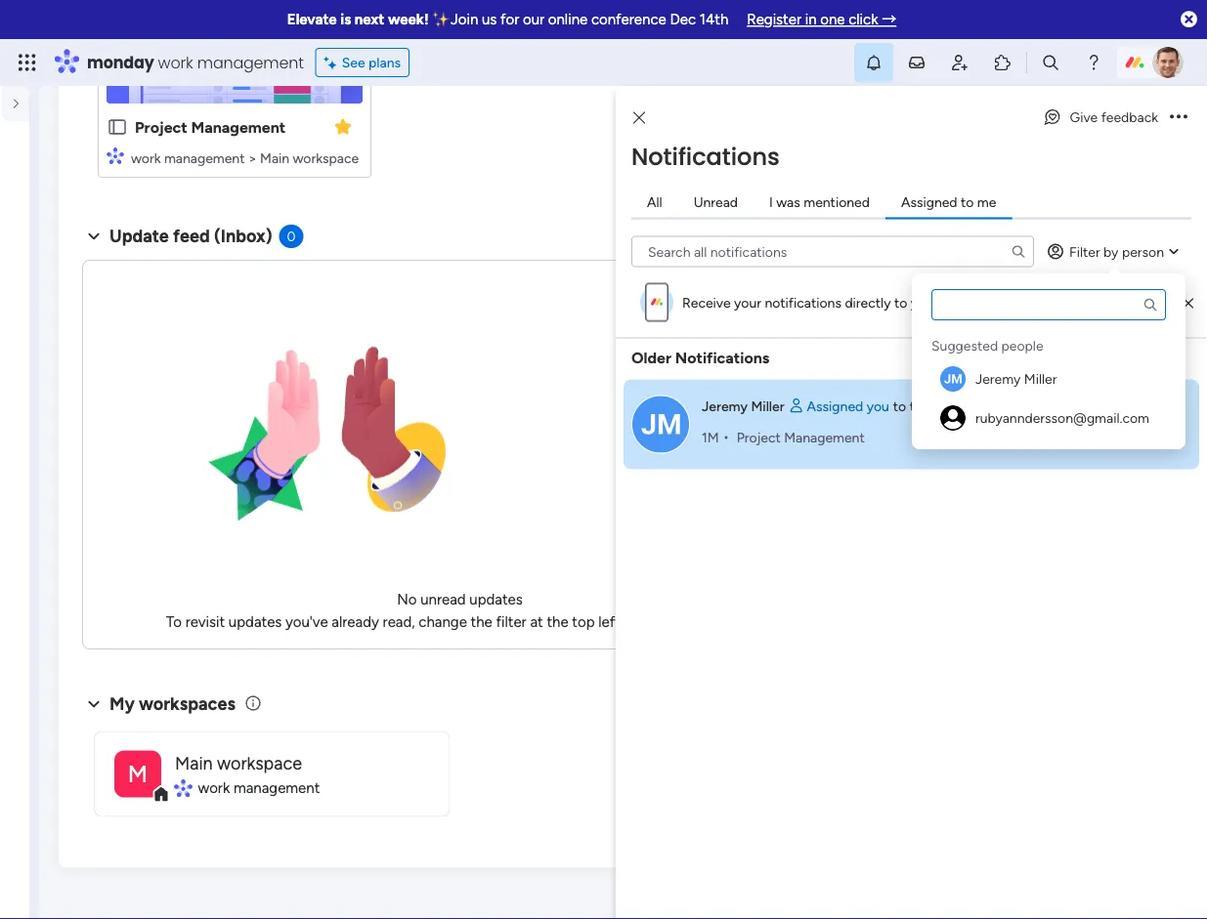 Task type: locate. For each thing, give the bounding box(es) containing it.
terry turtle image
[[1152, 47, 1184, 78]]

jeremy up 1m
[[702, 398, 748, 415]]

notifications
[[631, 140, 780, 173], [675, 349, 770, 368]]

feed
[[173, 226, 210, 247]]

the inside button
[[1115, 294, 1135, 311]]

the right the get
[[1115, 294, 1135, 311]]

corner
[[624, 614, 667, 631]]

0 vertical spatial search image
[[1011, 244, 1026, 260]]

project management
[[135, 118, 286, 137], [737, 430, 865, 446]]

Search all notifications search field
[[631, 236, 1034, 267]]

in inside boost your workflow in minutes with ready-made templates
[[1044, 335, 1057, 354]]

1 horizontal spatial in
[[1044, 335, 1057, 354]]

options image
[[1170, 111, 1188, 124]]

option
[[0, 273, 29, 277]]

work management > main workspace
[[131, 150, 359, 167]]

0 horizontal spatial lottie animation image
[[0, 812, 29, 920]]

get
[[1089, 294, 1112, 311]]

assigned to me
[[901, 194, 996, 211]]

0 vertical spatial project
[[135, 118, 187, 137]]

notifications up unread
[[631, 140, 780, 173]]

your
[[734, 294, 761, 311], [911, 294, 938, 311], [941, 335, 972, 354], [688, 614, 717, 631]]

phone
[[941, 294, 980, 311]]

1 vertical spatial lottie animation image
[[0, 812, 29, 920]]

jeremy miller inside notifications 'dialog'
[[702, 398, 785, 415]]

management inside notifications 'dialog'
[[784, 430, 865, 446]]

1 [object object] element from the top
[[932, 360, 1166, 399]]

main workspace
[[175, 753, 302, 774]]

next
[[355, 11, 385, 28]]

0 vertical spatial jeremy miller
[[976, 371, 1057, 388]]

get
[[941, 465, 965, 483]]

remove from favorites image
[[333, 117, 353, 137]]

filter
[[1069, 243, 1100, 260]]

2 [object object] element from the top
[[932, 399, 1166, 438]]

>
[[248, 150, 257, 167]]

project right public board image
[[135, 118, 187, 137]]

top
[[572, 614, 595, 631]]

None search field
[[932, 289, 1166, 321]]

miller left assigned you
[[751, 398, 785, 415]]

14th
[[700, 11, 729, 28]]

my workspaces
[[109, 694, 235, 715]]

1 vertical spatial work
[[131, 150, 161, 167]]

0 vertical spatial management
[[197, 51, 304, 73]]

0 horizontal spatial management
[[191, 118, 286, 137]]

0 vertical spatial lottie animation element
[[166, 277, 479, 590]]

assigned left me
[[901, 194, 958, 211]]

work up update
[[131, 150, 161, 167]]

workspace down remove from favorites icon
[[293, 150, 359, 167]]

search image
[[1011, 244, 1026, 260], [1143, 297, 1158, 313]]

in left one in the right of the page
[[805, 11, 817, 28]]

0 vertical spatial miller
[[1024, 371, 1057, 388]]

lottie animation image
[[166, 277, 479, 590], [0, 812, 29, 920]]

1 vertical spatial main
[[175, 753, 213, 774]]

1 vertical spatial project management
[[737, 430, 865, 446]]

boost your workflow in minutes with ready-made templates
[[896, 335, 1151, 377]]

receive your notifications directly to your phone
[[682, 294, 980, 311]]

suggested people
[[932, 338, 1044, 354]]

jeremy miller
[[976, 371, 1057, 388], [702, 398, 785, 415]]

templates inside boost your workflow in minutes with ready-made templates
[[985, 359, 1055, 377]]

assigned
[[901, 194, 958, 211], [807, 398, 863, 415]]

jeremy up ""monthly"
[[976, 371, 1021, 388]]

1 vertical spatial miller
[[751, 398, 785, 415]]

to right directly
[[894, 294, 907, 311]]

your right of
[[688, 614, 717, 631]]

templates down people
[[985, 359, 1055, 377]]

main right workspace image
[[175, 753, 213, 774]]

1 horizontal spatial assigned
[[901, 194, 958, 211]]

updates up filter
[[470, 592, 523, 609]]

see plans
[[342, 54, 401, 71]]

assigned for assigned you
[[807, 398, 863, 415]]

updates right revisit
[[229, 614, 282, 631]]

elevate is next week! ✨ join us for our online conference dec 14th
[[287, 11, 729, 28]]

filter
[[496, 614, 527, 631]]

your right receive
[[734, 294, 761, 311]]

management
[[197, 51, 304, 73], [164, 150, 245, 167], [234, 780, 320, 798]]

jeremy miller down people
[[976, 371, 1057, 388]]

1 vertical spatial updates
[[229, 614, 282, 631]]

1 horizontal spatial search image
[[1143, 297, 1158, 313]]

your up made
[[941, 335, 972, 354]]

jeremy inside notifications 'dialog'
[[702, 398, 748, 415]]

0
[[287, 229, 296, 245]]

management up work management > main workspace at left
[[191, 118, 286, 137]]

management for work management
[[234, 780, 320, 798]]

&
[[928, 465, 938, 483]]

learn
[[885, 465, 924, 483]]

0 horizontal spatial miller
[[751, 398, 785, 415]]

give feedback
[[1070, 109, 1158, 126]]

project management inside notifications 'dialog'
[[737, 430, 865, 446]]

1 horizontal spatial management
[[784, 430, 865, 446]]

1 vertical spatial jeremy
[[702, 398, 748, 415]]

notifications
[[765, 294, 842, 311]]

rubyanndersson@gmail.com
[[976, 410, 1150, 427]]

management left >
[[164, 150, 245, 167]]

0 vertical spatial notifications
[[631, 140, 780, 173]]

workflow
[[976, 335, 1040, 354]]

1 vertical spatial management
[[164, 150, 245, 167]]

2 vertical spatial management
[[234, 780, 320, 798]]

lottie animation element
[[166, 277, 479, 590], [0, 812, 29, 920]]

[object object] element
[[932, 360, 1166, 399], [932, 399, 1166, 438]]

register in one click →
[[747, 11, 897, 28]]

miller
[[1024, 371, 1057, 388], [751, 398, 785, 415]]

0 vertical spatial project management
[[135, 118, 286, 137]]

1 horizontal spatial main
[[260, 150, 289, 167]]

0 horizontal spatial in
[[805, 11, 817, 28]]

0 horizontal spatial jeremy miller
[[702, 398, 785, 415]]

1 horizontal spatial list box
[[928, 289, 1170, 438]]

give feedback button
[[1035, 102, 1166, 133]]

work
[[158, 51, 193, 73], [131, 150, 161, 167], [198, 780, 230, 798]]

dapulse x slim image
[[1183, 296, 1194, 310]]

dec
[[670, 11, 696, 28]]

2 vertical spatial work
[[198, 780, 230, 798]]

the left the item
[[910, 398, 930, 415]]

1 horizontal spatial lottie animation element
[[166, 277, 479, 590]]

project management down assigned you
[[737, 430, 865, 446]]

to left me
[[961, 194, 974, 211]]

0 vertical spatial to
[[961, 194, 974, 211]]

tree grid containing suggested people
[[932, 328, 1166, 438]]

register in one click → link
[[747, 11, 897, 28]]

assigned left you
[[807, 398, 863, 415]]

[object object] element containing jeremy miller
[[932, 360, 1166, 399]]

project
[[135, 118, 187, 137], [737, 430, 781, 446]]

management down assigned you
[[784, 430, 865, 446]]

in right people
[[1044, 335, 1057, 354]]

0 vertical spatial lottie animation image
[[166, 277, 479, 590]]

work down "main workspace"
[[198, 780, 230, 798]]

i was mentioned
[[769, 194, 870, 211]]

work for work management
[[198, 780, 230, 798]]

work right monday
[[158, 51, 193, 73]]

1 vertical spatial workspace
[[217, 753, 302, 774]]

1 vertical spatial jeremy miller
[[702, 398, 785, 415]]

the
[[1115, 294, 1135, 311], [910, 398, 930, 415], [471, 614, 492, 631], [547, 614, 569, 631]]

1 horizontal spatial miller
[[1024, 371, 1057, 388]]

0 vertical spatial jeremy
[[976, 371, 1021, 388]]

main
[[260, 150, 289, 167], [175, 753, 213, 774]]

→
[[882, 11, 897, 28]]

1 horizontal spatial project management
[[737, 430, 865, 446]]

0 horizontal spatial search image
[[1011, 244, 1026, 260]]

project right 1m
[[737, 430, 781, 446]]

i
[[769, 194, 773, 211]]

people
[[1002, 338, 1044, 354]]

miller inside notifications 'dialog'
[[751, 398, 785, 415]]

1 horizontal spatial updates
[[470, 592, 523, 609]]

you've
[[285, 614, 328, 631]]

0 vertical spatial templates
[[985, 359, 1055, 377]]

workspace up the work management
[[217, 753, 302, 774]]

list box
[[0, 270, 39, 571], [928, 289, 1170, 438]]

1 vertical spatial project
[[737, 430, 781, 446]]

"monthly
[[964, 398, 1019, 415]]

notifications image
[[864, 53, 884, 72]]

search image left dapulse x slim image
[[1143, 297, 1158, 313]]

1 vertical spatial assigned
[[807, 398, 863, 415]]

feedback
[[1101, 109, 1158, 126]]

workspace
[[293, 150, 359, 167], [217, 753, 302, 774]]

notifications dialog
[[616, 86, 1207, 920]]

m
[[128, 761, 148, 789]]

management down elevate
[[197, 51, 304, 73]]

0 horizontal spatial assigned
[[807, 398, 863, 415]]

0 vertical spatial main
[[260, 150, 289, 167]]

1 vertical spatial search image
[[1143, 297, 1158, 313]]

templates
[[985, 359, 1055, 377], [1024, 402, 1094, 420]]

update feed (inbox)
[[109, 226, 272, 247]]

older
[[631, 349, 672, 368]]

to right you
[[893, 398, 906, 415]]

1 horizontal spatial jeremy miller
[[976, 371, 1057, 388]]

to
[[961, 194, 974, 211], [894, 294, 907, 311], [893, 398, 906, 415]]

tree grid
[[932, 328, 1166, 438]]

list box containing suggested people
[[928, 289, 1170, 438]]

0 horizontal spatial project management
[[135, 118, 286, 137]]

unread
[[694, 194, 738, 211]]

conference
[[591, 11, 666, 28]]

1 vertical spatial in
[[1044, 335, 1057, 354]]

inspired
[[969, 465, 1025, 483]]

miller up sync"
[[1024, 371, 1057, 388]]

jeremy miller up 1m
[[702, 398, 785, 415]]

at
[[530, 614, 543, 631]]

0 vertical spatial assigned
[[901, 194, 958, 211]]

sync"
[[1022, 398, 1057, 415]]

updates
[[470, 592, 523, 609], [229, 614, 282, 631]]

none search field inside notifications 'dialog'
[[631, 236, 1034, 267]]

help image
[[1084, 53, 1104, 72]]

management down "main workspace"
[[234, 780, 320, 798]]

workspaces
[[139, 694, 235, 715]]

1 vertical spatial lottie animation element
[[0, 812, 29, 920]]

you
[[867, 398, 889, 415]]

public board image
[[107, 117, 128, 138]]

notifications down receive
[[675, 349, 770, 368]]

1 vertical spatial templates
[[1024, 402, 1094, 420]]

0 horizontal spatial jeremy
[[702, 398, 748, 415]]

all
[[647, 194, 662, 211]]

search everything image
[[1041, 53, 1061, 72]]

1 vertical spatial management
[[784, 430, 865, 446]]

0 horizontal spatial lottie animation element
[[0, 812, 29, 920]]

jeremy
[[976, 371, 1021, 388], [702, 398, 748, 415]]

project management up work management > main workspace at left
[[135, 118, 286, 137]]

one
[[820, 11, 845, 28]]

main right >
[[260, 150, 289, 167]]

0 horizontal spatial project
[[135, 118, 187, 137]]

miller inside tree grid
[[1024, 371, 1057, 388]]

None search field
[[631, 236, 1034, 267]]

1 horizontal spatial project
[[737, 430, 781, 446]]

1 horizontal spatial lottie animation image
[[166, 277, 479, 590]]

1 vertical spatial notifications
[[675, 349, 770, 368]]

search image up search for content search box
[[1011, 244, 1026, 260]]

0 vertical spatial management
[[191, 118, 286, 137]]

search image for search for content search box
[[1143, 297, 1158, 313]]

templates right explore
[[1024, 402, 1094, 420]]

the left filter
[[471, 614, 492, 631]]



Task type: vqa. For each thing, say whether or not it's contained in the screenshot.
rightmost LIST BOX
yes



Task type: describe. For each thing, give the bounding box(es) containing it.
left
[[598, 614, 621, 631]]

get the app
[[1089, 294, 1162, 311]]

your inside boost your workflow in minutes with ready-made templates
[[941, 335, 972, 354]]

0 vertical spatial workspace
[[293, 150, 359, 167]]

close my workspaces image
[[82, 693, 106, 717]]

with
[[1120, 335, 1151, 354]]

suggested
[[932, 338, 998, 354]]

see
[[342, 54, 365, 71]]

0 vertical spatial work
[[158, 51, 193, 73]]

learn & get inspired
[[885, 465, 1025, 483]]

app
[[1139, 294, 1162, 311]]

workspace options image
[[14, 194, 33, 213]]

work management
[[198, 780, 320, 798]]

of
[[670, 614, 684, 631]]

management for work management > main workspace
[[164, 150, 245, 167]]

the right 'at'
[[547, 614, 569, 631]]

0 vertical spatial in
[[805, 11, 817, 28]]

person
[[1122, 243, 1164, 260]]

templates inside the explore templates button
[[1024, 402, 1094, 420]]

explore templates button
[[896, 391, 1166, 430]]

revisit
[[185, 614, 225, 631]]

explore
[[968, 402, 1020, 420]]

my
[[109, 694, 135, 715]]

project inside notifications 'dialog'
[[737, 430, 781, 446]]

see plans button
[[315, 48, 410, 77]]

older notifications
[[631, 349, 770, 368]]

invite members image
[[950, 53, 970, 72]]

me
[[977, 194, 996, 211]]

(inbox)
[[214, 226, 272, 247]]

1m
[[702, 430, 719, 446]]

0 horizontal spatial updates
[[229, 614, 282, 631]]

item
[[933, 398, 961, 415]]

get the app button
[[1081, 287, 1170, 318]]

filter by person
[[1069, 243, 1164, 260]]

week!
[[388, 11, 429, 28]]

made
[[942, 359, 981, 377]]

receive
[[682, 294, 731, 311]]

work for work management > main workspace
[[131, 150, 161, 167]]

your inside no unread updates to revisit updates you've already read, change the filter at the top left corner of your feed.
[[688, 614, 717, 631]]

minutes
[[1061, 335, 1117, 354]]

Search for content search field
[[932, 289, 1166, 321]]

inbox image
[[907, 53, 927, 72]]

jeremy miller inside [object object] element
[[976, 371, 1057, 388]]

suggested people row
[[932, 328, 1044, 356]]

directly
[[845, 294, 891, 311]]

to
[[166, 614, 182, 631]]

jeremy miller image
[[631, 395, 690, 454]]

register
[[747, 11, 802, 28]]

select product image
[[18, 53, 37, 72]]

templates image image
[[902, 182, 1160, 317]]

no unread updates to revisit updates you've already read, change the filter at the top left corner of your feed.
[[166, 592, 754, 631]]

by
[[1104, 243, 1119, 260]]

assigned you
[[807, 398, 889, 415]]

give
[[1070, 109, 1098, 126]]

was
[[776, 194, 800, 211]]

already
[[332, 614, 379, 631]]

our
[[523, 11, 545, 28]]

elevate
[[287, 11, 337, 28]]

join
[[451, 11, 478, 28]]

1 vertical spatial to
[[894, 294, 907, 311]]

close update feed (inbox) image
[[82, 225, 106, 249]]

2 vertical spatial to
[[893, 398, 906, 415]]

mentioned
[[804, 194, 870, 211]]

your left phone
[[911, 294, 938, 311]]

workspace image
[[114, 752, 161, 799]]

filter by person button
[[1038, 236, 1192, 267]]

✨
[[432, 11, 447, 28]]

[object object] element containing rubyanndersson@gmail.com
[[932, 399, 1166, 438]]

monday work management
[[87, 51, 304, 73]]

no
[[397, 592, 417, 609]]

explore templates
[[968, 402, 1094, 420]]

us
[[482, 11, 497, 28]]

assigned for assigned to me
[[901, 194, 958, 211]]

unread
[[421, 592, 466, 609]]

for
[[500, 11, 519, 28]]

0 vertical spatial updates
[[470, 592, 523, 609]]

monday
[[87, 51, 154, 73]]

plans
[[369, 54, 401, 71]]

feed.
[[721, 614, 754, 631]]

online
[[548, 11, 588, 28]]

is
[[340, 11, 351, 28]]

read,
[[383, 614, 415, 631]]

to the item "monthly sync"
[[893, 398, 1057, 415]]

1 horizontal spatial jeremy
[[976, 371, 1021, 388]]

update
[[109, 226, 169, 247]]

0 horizontal spatial list box
[[0, 270, 39, 571]]

ready-
[[896, 359, 942, 377]]

apps image
[[993, 53, 1013, 72]]

search image for search all notifications search box
[[1011, 244, 1026, 260]]

0 horizontal spatial main
[[175, 753, 213, 774]]

change
[[419, 614, 467, 631]]

boost
[[896, 335, 937, 354]]

click
[[849, 11, 878, 28]]



